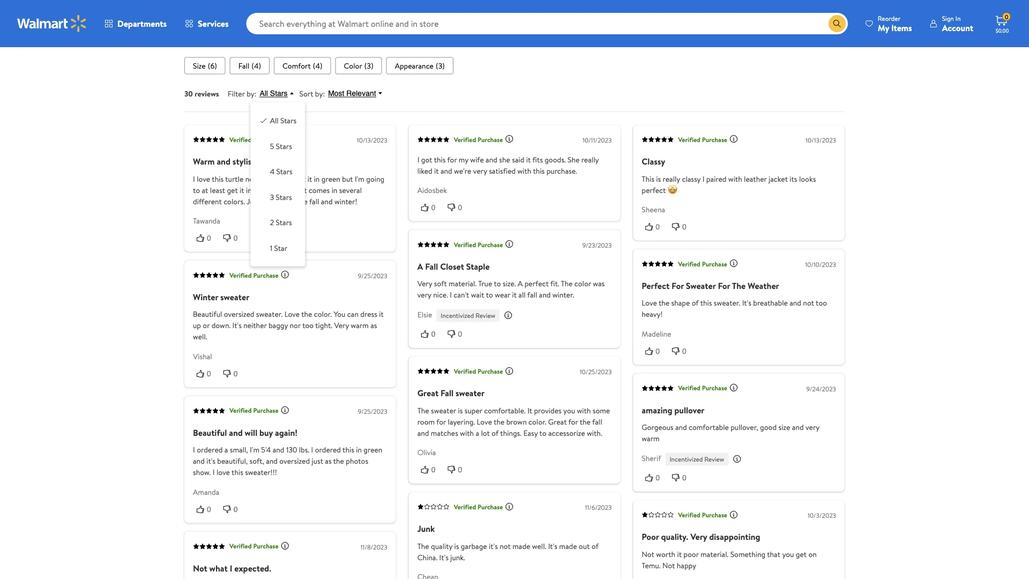 Task type: locate. For each thing, give the bounding box(es) containing it.
0 horizontal spatial it's
[[207, 456, 216, 466]]

fall down mentions
[[238, 60, 250, 71]]

well.
[[193, 332, 207, 342], [532, 541, 547, 551]]

0 horizontal spatial 2
[[254, 185, 258, 195]]

2 vertical spatial very
[[806, 422, 820, 433]]

verified purchase for great fall sweater
[[454, 367, 503, 376]]

11/8/2023
[[361, 542, 388, 552]]

services
[[198, 18, 229, 29]]

the up winter.
[[561, 278, 573, 289]]

2 list item from the left
[[230, 57, 270, 74]]

very
[[473, 165, 487, 176], [418, 290, 432, 300], [806, 422, 820, 433]]

material. down poor quality. very disappointing
[[701, 549, 729, 559]]

appearance
[[395, 60, 434, 71]]

1 vertical spatial great
[[549, 417, 567, 427]]

items
[[892, 22, 913, 34]]

0 vertical spatial you
[[564, 405, 576, 416]]

incentivized review information image down the gorgeous and comfortable pullover, good size and very warm
[[733, 455, 742, 463]]

0 horizontal spatial for
[[672, 280, 684, 292]]

fits
[[533, 154, 543, 165]]

0 vertical spatial a
[[418, 261, 423, 272]]

1 vertical spatial it's
[[489, 541, 498, 551]]

1 horizontal spatial as
[[371, 320, 377, 331]]

she
[[568, 154, 580, 165]]

fall up layering.
[[441, 387, 454, 399]]

color. inside the sweater is super comfortable. it provides you with some room for layering. love the brown color. great for the fall and matches with a lot of things. easy to accessorize with.
[[529, 417, 547, 427]]

sheena
[[642, 204, 666, 215]]

130
[[286, 445, 297, 455]]

get left on on the right bottom
[[796, 549, 807, 559]]

too
[[816, 298, 828, 308], [303, 320, 314, 331]]

10/25/2023
[[580, 367, 612, 377]]

0 vertical spatial fall
[[309, 196, 319, 206]]

garbage
[[461, 541, 487, 551]]

1 horizontal spatial color.
[[529, 417, 547, 427]]

purchase up paired
[[702, 135, 728, 144]]

verified purchase down all stars radio
[[230, 135, 279, 144]]

quality
[[431, 541, 453, 551]]

0 horizontal spatial review
[[476, 311, 496, 320]]

1 horizontal spatial (3)
[[436, 60, 445, 71]]

to left size.
[[494, 278, 501, 289]]

with inside this is really classy i paired with leather jacket its looks perfect 🤩
[[729, 173, 743, 184]]

love up heavy! on the bottom of page
[[642, 298, 657, 308]]

1 horizontal spatial a
[[476, 428, 480, 438]]

love down beautiful,
[[217, 467, 230, 478]]

beautiful for beautiful and will buy again!
[[193, 427, 227, 439]]

i up the liked
[[418, 154, 420, 165]]

0 vertical spatial i'm
[[355, 173, 365, 184]]

you inside the sweater is super comfortable. it provides you with some room for layering. love the brown color. great for the fall and matches with a lot of things. easy to accessorize with.
[[564, 405, 576, 416]]

true
[[479, 278, 493, 289]]

it's inside beautiful oversized sweater. love the color. you can dress it up or down. it's neither baggy nor too tight. very warm as well.
[[233, 320, 242, 331]]

very inside very soft material. true to size. a perfect fit. the color was very nice. i can't wait to wear it all fall and winter.
[[418, 278, 432, 289]]

love inside beautiful oversized sweater. love the color. you can dress it up or down. it's neither baggy nor too tight. very warm as well.
[[285, 309, 300, 319]]

fall (4)
[[238, 60, 261, 71]]

0 horizontal spatial perfect
[[525, 278, 549, 289]]

1 vertical spatial incentivized
[[670, 455, 703, 464]]

fall inside very soft material. true to size. a perfect fit. the color was very nice. i can't wait to wear it all fall and winter.
[[528, 290, 538, 300]]

vishal
[[193, 351, 212, 362]]

1 vertical spatial warm
[[642, 433, 660, 444]]

not up the temu.
[[642, 549, 655, 559]]

it right the 'dress'
[[379, 309, 384, 319]]

it's right garbage
[[489, 541, 498, 551]]

beautiful inside beautiful oversized sweater. love the color. you can dress it up or down. it's neither baggy nor too tight. very warm as well.
[[193, 309, 222, 319]]

all right filter by:
[[260, 89, 268, 98]]

brown
[[507, 417, 527, 427]]

and left she
[[486, 154, 498, 165]]

verified purchase up garbage
[[454, 502, 503, 511]]

0 vertical spatial of
[[692, 298, 699, 308]]

1 horizontal spatial love
[[217, 467, 230, 478]]

Walmart Site-Wide search field
[[247, 13, 848, 34]]

purchase up perfect for sweater for the weather
[[702, 259, 728, 268]]

perfect inside this is really classy i paired with leather jacket its looks perfect 🤩
[[642, 185, 666, 195]]

in
[[956, 14, 961, 23]]

colors. left just on the left top
[[224, 196, 245, 206]]

verified purchase for classy
[[679, 135, 728, 144]]

1 horizontal spatial incentivized review information image
[[733, 455, 742, 463]]

2 vertical spatial sweater
[[431, 405, 456, 416]]

0 vertical spatial sweater
[[220, 291, 250, 303]]

all
[[260, 89, 268, 98], [270, 116, 279, 126]]

0 horizontal spatial not
[[500, 541, 511, 551]]

on
[[809, 549, 817, 559]]

the inside i love this turtle neck sweater.  i got it in green but i'm going to at least get it in 2 other colors.  it comes in several different colors.  just in time for the fall and winter!
[[297, 196, 308, 206]]

mentions
[[220, 34, 255, 46]]

very inside beautiful oversized sweater. love the color. you can dress it up or down. it's neither baggy nor too tight. very warm as well.
[[334, 320, 349, 331]]

(4) for comfort (4)
[[313, 60, 323, 71]]

sweater. up other
[[263, 173, 289, 184]]

2 (3) from the left
[[436, 60, 445, 71]]

0 horizontal spatial green
[[322, 173, 341, 184]]

2 (4) from the left
[[313, 60, 323, 71]]

verified up poor quality. very disappointing
[[679, 510, 701, 519]]

1 vertical spatial you
[[783, 549, 795, 559]]

5 list item from the left
[[386, 57, 454, 74]]

sweater for the
[[431, 405, 456, 416]]

incentivized for pullover
[[670, 455, 703, 464]]

(3) right appearance
[[436, 60, 445, 71]]

1 vertical spatial really
[[663, 173, 681, 184]]

beautiful for beautiful oversized sweater. love the color. you can dress it up or down. it's neither baggy nor too tight. very warm as well.
[[193, 309, 222, 319]]

and down fit.
[[539, 290, 551, 300]]

i ordered a small, i'm 5'4 and 130 lbs. i ordered this in green and it's beautiful, soft, and oversized just as the photos show. i love this sweater!!!
[[193, 445, 383, 478]]

0 vertical spatial as
[[371, 320, 377, 331]]

i right show.
[[213, 467, 215, 478]]

0 vertical spatial not
[[804, 298, 815, 308]]

4
[[270, 166, 275, 177]]

fall inside list
[[238, 60, 250, 71]]

color. inside beautiful oversized sweater. love the color. you can dress it up or down. it's neither baggy nor too tight. very warm as well.
[[314, 309, 332, 319]]

0 vertical spatial incentivized review information image
[[504, 311, 513, 320]]

aidosbek
[[418, 185, 447, 195]]

elsie
[[418, 309, 432, 320]]

turtle
[[225, 173, 244, 184]]

1 vertical spatial review
[[705, 455, 725, 464]]

and inside i love this turtle neck sweater.  i got it in green but i'm going to at least get it in 2 other colors.  it comes in several different colors.  just in time for the fall and winter!
[[321, 196, 333, 206]]

ordered up show.
[[197, 445, 223, 455]]

1 10/13/2023 from the left
[[357, 136, 388, 145]]

0 vertical spatial green
[[322, 173, 341, 184]]

got up the liked
[[421, 154, 433, 165]]

to inside the sweater is super comfortable. it provides you with some room for layering. love the brown color. great for the fall and matches with a lot of things. easy to accessorize with.
[[540, 428, 547, 438]]

verified purchase information image for a fall closet staple
[[505, 240, 514, 248]]

2 horizontal spatial love
[[642, 298, 657, 308]]

for left my
[[448, 154, 457, 165]]

1 vertical spatial colors.
[[224, 196, 245, 206]]

love inside i ordered a small, i'm 5'4 and 130 lbs. i ordered this in green and it's beautiful, soft, and oversized just as the photos show. i love this sweater!!!
[[217, 467, 230, 478]]

i'm left 5'4
[[250, 445, 260, 455]]

perfect down this
[[642, 185, 666, 195]]

it's up show.
[[207, 456, 216, 466]]

get
[[227, 185, 238, 195], [796, 549, 807, 559]]

will
[[245, 427, 258, 439]]

neck
[[245, 173, 261, 184]]

2 up just on the left top
[[254, 185, 258, 195]]

the sweater is super comfortable. it provides you with some room for layering. love the brown color. great for the fall and matches with a lot of things. easy to accessorize with.
[[418, 405, 610, 438]]

not right breathable
[[804, 298, 815, 308]]

very left nice.
[[418, 290, 432, 300]]

material. inside not worth it poor material.  something that you get on temu. not happy
[[701, 549, 729, 559]]

fall for a
[[425, 261, 438, 272]]

option group
[[259, 111, 297, 258]]

0 horizontal spatial incentivized
[[441, 311, 474, 320]]

1 vertical spatial material.
[[701, 549, 729, 559]]

0 horizontal spatial a
[[225, 445, 228, 455]]

it's left breathable
[[743, 298, 752, 308]]

verified for beautiful and will buy again!
[[230, 406, 252, 415]]

relevant
[[347, 89, 376, 98]]

1 vertical spatial 2
[[270, 217, 274, 228]]

sweater. inside love the shape of this sweater. it's breathable and not too heavy!
[[714, 298, 741, 308]]

purchase
[[253, 135, 279, 144], [478, 135, 503, 144], [702, 135, 728, 144], [478, 240, 503, 249], [702, 259, 728, 268], [253, 270, 279, 280], [478, 367, 503, 376], [702, 384, 728, 393], [253, 406, 279, 415], [478, 502, 503, 511], [702, 510, 728, 519], [253, 542, 279, 551]]

it inside very soft material. true to size. a perfect fit. the color was very nice. i can't wait to wear it all fall and winter.
[[512, 290, 517, 300]]

1 vertical spatial fall
[[425, 261, 438, 272]]

0 vertical spatial oversized
[[224, 309, 254, 319]]

verified up 'winter sweater' at bottom left
[[230, 270, 252, 280]]

1 horizontal spatial review
[[705, 455, 725, 464]]

2
[[254, 185, 258, 195], [270, 217, 274, 228]]

the inside the quality is garbage it's not made well. it's made out of china. it's junk.
[[418, 541, 429, 551]]

sweater inside the sweater is super comfortable. it provides you with some room for layering. love the brown color. great for the fall and matches with a lot of things. easy to accessorize with.
[[431, 405, 456, 416]]

love inside i love this turtle neck sweater.  i got it in green but i'm going to at least get it in 2 other colors.  it comes in several different colors.  just in time for the fall and winter!
[[197, 173, 210, 184]]

color. up easy
[[529, 417, 547, 427]]

1 by: from the left
[[247, 88, 257, 99]]

warm inside beautiful oversized sweater. love the color. you can dress it up or down. it's neither baggy nor too tight. very warm as well.
[[351, 320, 369, 331]]

the right 3 stars
[[297, 196, 308, 206]]

verified for poor quality. very disappointing
[[679, 510, 701, 519]]

perfect inside very soft material. true to size. a perfect fit. the color was very nice. i can't wait to wear it all fall and winter.
[[525, 278, 549, 289]]

0 horizontal spatial color.
[[314, 309, 332, 319]]

1 horizontal spatial got
[[421, 154, 433, 165]]

is inside the quality is garbage it's not made well. it's made out of china. it's junk.
[[455, 541, 459, 551]]

1 vertical spatial beautiful
[[193, 427, 227, 439]]

0 vertical spatial all
[[260, 89, 268, 98]]

the inside very soft material. true to size. a perfect fit. the color was very nice. i can't wait to wear it all fall and winter.
[[561, 278, 573, 289]]

(3) for appearance (3)
[[436, 60, 445, 71]]

provides
[[534, 405, 562, 416]]

list item containing appearance
[[386, 57, 454, 74]]

very down you at the bottom left
[[334, 320, 349, 331]]

list item
[[184, 57, 226, 74], [230, 57, 270, 74], [274, 57, 331, 74], [336, 57, 382, 74], [386, 57, 454, 74]]

fall right all
[[528, 290, 538, 300]]

and inside the sweater is super comfortable. it provides you with some room for layering. love the brown color. great for the fall and matches with a lot of things. easy to accessorize with.
[[418, 428, 429, 438]]

you right that
[[783, 549, 795, 559]]

not inside love the shape of this sweater. it's breathable and not too heavy!
[[804, 298, 815, 308]]

1 horizontal spatial well.
[[532, 541, 547, 551]]

verified purchase information image for great fall sweater
[[505, 367, 514, 375]]

1 vertical spatial oversized
[[280, 456, 310, 466]]

i'm right but
[[355, 173, 365, 184]]

sweater.
[[263, 173, 289, 184], [714, 298, 741, 308], [256, 309, 283, 319]]

the inside the sweater is super comfortable. it provides you with some room for layering. love the brown color. great for the fall and matches with a lot of things. easy to accessorize with.
[[418, 405, 429, 416]]

option group containing all stars
[[259, 111, 297, 258]]

1 vertical spatial get
[[796, 549, 807, 559]]

all right all stars radio
[[270, 116, 279, 126]]

1 horizontal spatial get
[[796, 549, 807, 559]]

too down 10/10/2023
[[816, 298, 828, 308]]

this down beautiful,
[[232, 467, 243, 478]]

for
[[448, 154, 457, 165], [286, 196, 295, 206], [437, 417, 446, 427], [569, 417, 578, 427]]

purchase up wife
[[478, 135, 503, 144]]

i inside very soft material. true to size. a perfect fit. the color was very nice. i can't wait to wear it all fall and winter.
[[450, 290, 452, 300]]

0 horizontal spatial 10/13/2023
[[357, 136, 388, 145]]

and down room
[[418, 428, 429, 438]]

up
[[193, 320, 201, 331]]

it
[[302, 185, 307, 195], [528, 405, 533, 416]]

fall
[[238, 60, 250, 71], [425, 261, 438, 272], [441, 387, 454, 399]]

1 horizontal spatial colors.
[[279, 185, 300, 195]]

0 horizontal spatial too
[[303, 320, 314, 331]]

it right the liked
[[434, 165, 439, 176]]

i got this for my wife and she said it fits goods. she really liked it and we're very satisfied with this purchase.
[[418, 154, 599, 176]]

classy
[[682, 173, 701, 184]]

1 horizontal spatial for
[[718, 280, 731, 292]]

purchase for classy
[[702, 135, 728, 144]]

very inside very soft material. true to size. a perfect fit. the color was very nice. i can't wait to wear it all fall and winter.
[[418, 290, 432, 300]]

1 horizontal spatial it
[[528, 405, 533, 416]]

as down the 'dress'
[[371, 320, 377, 331]]

fall
[[309, 196, 319, 206], [528, 290, 538, 300], [593, 417, 603, 427]]

very inside the gorgeous and comfortable pullover, good size and very warm
[[806, 422, 820, 433]]

0 horizontal spatial very
[[334, 320, 349, 331]]

color. up tight.
[[314, 309, 332, 319]]

3
[[270, 192, 274, 202]]

1 vertical spatial very
[[334, 320, 349, 331]]

0 vertical spatial warm
[[351, 320, 369, 331]]

1 vertical spatial of
[[492, 428, 499, 438]]

purchase for amazing pullover
[[702, 384, 728, 393]]

sweater up super
[[456, 387, 485, 399]]

i right the lbs.
[[311, 445, 313, 455]]

0 vertical spatial well.
[[193, 332, 207, 342]]

fall up soft
[[425, 261, 438, 272]]

walmart image
[[17, 15, 87, 32]]

get inside not worth it poor material.  something that you get on temu. not happy
[[796, 549, 807, 559]]

winter
[[193, 291, 218, 303]]

2 ordered from the left
[[315, 445, 341, 455]]

for up 'matches'
[[437, 417, 446, 427]]

amazing
[[642, 404, 673, 416]]

1 horizontal spatial incentivized review
[[670, 455, 725, 464]]

verified purchase information image for winter sweater
[[281, 270, 289, 279]]

2 10/13/2023 from the left
[[806, 136, 837, 145]]

list item containing size
[[184, 57, 226, 74]]

incentivized right sherif
[[670, 455, 703, 464]]

review down the gorgeous and comfortable pullover, good size and very warm
[[705, 455, 725, 464]]

2 beautiful from the top
[[193, 427, 227, 439]]

very left soft
[[418, 278, 432, 289]]

1 beautiful from the top
[[193, 309, 222, 319]]

a fall closet staple
[[418, 261, 490, 272]]

a left the small,
[[225, 445, 228, 455]]

buy
[[260, 427, 273, 439]]

1 for from the left
[[672, 280, 684, 292]]

2 9/25/2023 from the top
[[358, 407, 388, 416]]

it's down "quality" at the left
[[440, 552, 449, 563]]

fall for great
[[441, 387, 454, 399]]

verified purchase information image
[[505, 135, 514, 143], [281, 270, 289, 279], [505, 367, 514, 375], [730, 383, 739, 392], [281, 406, 289, 415]]

1 vertical spatial green
[[364, 445, 383, 455]]

1 horizontal spatial 10/13/2023
[[806, 136, 837, 145]]

list
[[184, 57, 845, 74]]

great fall sweater
[[418, 387, 485, 399]]

with
[[518, 165, 532, 176], [729, 173, 743, 184], [577, 405, 591, 416], [460, 428, 474, 438]]

2 vertical spatial love
[[477, 417, 492, 427]]

too right nor
[[303, 320, 314, 331]]

1 vertical spatial sweater
[[456, 387, 485, 399]]

comfort (4)
[[283, 60, 323, 71]]

2 horizontal spatial very
[[806, 422, 820, 433]]

0 vertical spatial 2
[[254, 185, 258, 195]]

1 vertical spatial got
[[295, 173, 306, 184]]

verified purchase information image up comfortable.
[[505, 367, 514, 375]]

i
[[418, 154, 420, 165], [193, 173, 195, 184], [291, 173, 293, 184], [703, 173, 705, 184], [450, 290, 452, 300], [193, 445, 195, 455], [311, 445, 313, 455], [213, 467, 215, 478], [230, 562, 232, 574]]

very inside i got this for my wife and she said it fits goods. she really liked it and we're very satisfied with this purchase.
[[473, 165, 487, 176]]

1 horizontal spatial material.
[[701, 549, 729, 559]]

purchase up pullover on the right of page
[[702, 384, 728, 393]]

verified for a fall closet staple
[[454, 240, 476, 249]]

incentivized review information image
[[504, 311, 513, 320], [733, 455, 742, 463]]

0 vertical spatial all stars
[[260, 89, 288, 98]]

you inside not worth it poor material.  something that you get on temu. not happy
[[783, 549, 795, 559]]

it's
[[207, 456, 216, 466], [489, 541, 498, 551]]

out
[[579, 541, 590, 551]]

sweater right winter at the left bottom of the page
[[220, 291, 250, 303]]

verified for great fall sweater
[[454, 367, 476, 376]]

incentivized review for a fall closet staple
[[441, 311, 496, 320]]

1 horizontal spatial it's
[[489, 541, 498, 551]]

2 vertical spatial sweater.
[[256, 309, 283, 319]]

reorder
[[878, 14, 901, 23]]

of right lot
[[492, 428, 499, 438]]

as inside i ordered a small, i'm 5'4 and 130 lbs. i ordered this in green and it's beautiful, soft, and oversized just as the photos show. i love this sweater!!!
[[325, 456, 332, 466]]

some
[[593, 405, 610, 416]]

not down worth
[[663, 560, 675, 571]]

china.
[[418, 552, 438, 563]]

verified purchase for a fall closet staple
[[454, 240, 503, 249]]

by: for filter by:
[[247, 88, 257, 99]]

verified purchase information image up again! in the bottom left of the page
[[281, 406, 289, 415]]

i right nice.
[[450, 290, 452, 300]]

1 vertical spatial sweater.
[[714, 298, 741, 308]]

1 9/25/2023 from the top
[[358, 271, 388, 280]]

verified purchase information image
[[730, 135, 739, 143], [505, 240, 514, 248], [730, 259, 739, 268], [505, 502, 514, 511], [730, 510, 739, 519], [281, 542, 289, 550]]

10/13/2023 for warm and stylish
[[357, 136, 388, 145]]

1 horizontal spatial a
[[518, 278, 523, 289]]

a
[[476, 428, 480, 438], [225, 445, 228, 455]]

1 horizontal spatial perfect
[[642, 185, 666, 195]]

a inside very soft material. true to size. a perfect fit. the color was very nice. i can't wait to wear it all fall and winter.
[[518, 278, 523, 289]]

this inside love the shape of this sweater. it's breathable and not too heavy!
[[701, 298, 712, 308]]

1 horizontal spatial not
[[804, 298, 815, 308]]

great inside the sweater is super comfortable. it provides you with some room for layering. love the brown color. great for the fall and matches with a lot of things. easy to accessorize with.
[[549, 417, 567, 427]]

reorder my items
[[878, 14, 913, 34]]

incentivized
[[441, 311, 474, 320], [670, 455, 703, 464]]

sort
[[300, 88, 313, 99]]

is for great fall sweater
[[458, 405, 463, 416]]

she
[[499, 154, 511, 165]]

perfect
[[642, 185, 666, 195], [525, 278, 549, 289]]

sweater. inside i love this turtle neck sweater.  i got it in green but i'm going to at least get it in 2 other colors.  it comes in several different colors.  just in time for the fall and winter!
[[263, 173, 289, 184]]

and up show.
[[193, 456, 205, 466]]

All Stars radio
[[259, 116, 268, 124]]

you for great fall sweater
[[564, 405, 576, 416]]

show.
[[193, 467, 211, 478]]

(4) for fall (4)
[[252, 60, 261, 71]]

0 horizontal spatial got
[[295, 173, 306, 184]]

a left lot
[[476, 428, 480, 438]]

1 horizontal spatial of
[[592, 541, 599, 551]]

1 horizontal spatial by:
[[315, 88, 325, 99]]

0 horizontal spatial a
[[418, 261, 423, 272]]

as inside beautiful oversized sweater. love the color. you can dress it up or down. it's neither baggy nor too tight. very warm as well.
[[371, 320, 377, 331]]

verified purchase up "sweater"
[[679, 259, 728, 268]]

and right breathable
[[790, 298, 802, 308]]

it left comes
[[302, 185, 307, 195]]

1 horizontal spatial green
[[364, 445, 383, 455]]

0 horizontal spatial love
[[197, 173, 210, 184]]

verified for junk
[[454, 502, 476, 511]]

0 horizontal spatial very
[[418, 290, 432, 300]]

it inside the sweater is super comfortable. it provides you with some room for layering. love the brown color. great for the fall and matches with a lot of things. easy to accessorize with.
[[528, 405, 533, 416]]

size
[[779, 422, 791, 433]]

for right "sweater"
[[718, 280, 731, 292]]

got right 4 stars
[[295, 173, 306, 184]]

good
[[761, 422, 777, 433]]

sweater. for stylish
[[263, 173, 289, 184]]

and left we're
[[441, 165, 453, 176]]

verified purchase up will at the left of page
[[230, 406, 279, 415]]

0 horizontal spatial fall
[[309, 196, 319, 206]]

1 (3) from the left
[[365, 60, 374, 71]]

1 horizontal spatial love
[[477, 417, 492, 427]]

3 list item from the left
[[274, 57, 331, 74]]

2 vertical spatial is
[[455, 541, 459, 551]]

9/25/2023 for winter sweater
[[358, 271, 388, 280]]

verified purchase information image for poor quality. very disappointing
[[730, 510, 739, 519]]

1 vertical spatial love
[[217, 467, 230, 478]]

(6)
[[208, 60, 217, 71]]

verified up stylish
[[230, 135, 252, 144]]

really up the 🤩
[[663, 173, 681, 184]]

0 vertical spatial a
[[476, 428, 480, 438]]

is inside this is really classy i paired with leather jacket its looks perfect 🤩
[[657, 173, 661, 184]]

not left what
[[193, 562, 207, 574]]

1 list item from the left
[[184, 57, 226, 74]]

sweater for winter
[[220, 291, 250, 303]]

goods.
[[545, 154, 566, 165]]

verified purchase for winter sweater
[[230, 270, 279, 280]]

verified for winter sweater
[[230, 270, 252, 280]]

very right size
[[806, 422, 820, 433]]

0 horizontal spatial oversized
[[224, 309, 254, 319]]

this inside i love this turtle neck sweater.  i got it in green but i'm going to at least get it in 2 other colors.  it comes in several different colors.  just in time for the fall and winter!
[[212, 173, 224, 184]]

tawanda
[[193, 216, 220, 226]]

verified purchase information image down star
[[281, 270, 289, 279]]

for up shape
[[672, 280, 684, 292]]

is inside the sweater is super comfortable. it provides you with some room for layering. love the brown color. great for the fall and matches with a lot of things. easy to accessorize with.
[[458, 405, 463, 416]]

4 list item from the left
[[336, 57, 382, 74]]

verified purchase for amazing pullover
[[679, 384, 728, 393]]

1 vertical spatial too
[[303, 320, 314, 331]]

oversized down 130
[[280, 456, 310, 466]]

it left fits
[[527, 154, 531, 165]]

1 (4) from the left
[[252, 60, 261, 71]]

1
[[270, 243, 273, 253]]

0 vertical spatial love
[[642, 298, 657, 308]]

purchase.
[[547, 165, 578, 176]]

material. up can't
[[449, 278, 477, 289]]

1 horizontal spatial ordered
[[315, 445, 341, 455]]

2 by: from the left
[[315, 88, 325, 99]]

1 horizontal spatial too
[[816, 298, 828, 308]]

0 vertical spatial beautiful
[[193, 309, 222, 319]]

warm inside the gorgeous and comfortable pullover, good size and very warm
[[642, 433, 660, 444]]

it
[[527, 154, 531, 165], [434, 165, 439, 176], [308, 173, 312, 184], [240, 185, 244, 195], [512, 290, 517, 300], [379, 309, 384, 319], [678, 549, 682, 559]]

1 vertical spatial i'm
[[250, 445, 260, 455]]

30
[[184, 88, 193, 99]]

or
[[203, 320, 210, 331]]

of inside love the shape of this sweater. it's breathable and not too heavy!
[[692, 298, 699, 308]]

9/24/2023
[[807, 384, 837, 393]]

with inside i got this for my wife and she said it fits goods. she really liked it and we're very satisfied with this purchase.
[[518, 165, 532, 176]]

to right easy
[[540, 428, 547, 438]]

1 vertical spatial is
[[458, 405, 463, 416]]

it's
[[743, 298, 752, 308], [233, 320, 242, 331], [549, 541, 558, 551], [440, 552, 449, 563]]

verified up beautiful and will buy again!
[[230, 406, 252, 415]]

1 vertical spatial love
[[285, 309, 300, 319]]

1 horizontal spatial great
[[549, 417, 567, 427]]

gorgeous and comfortable pullover, good size and very warm
[[642, 422, 820, 444]]

photos
[[346, 456, 369, 466]]

but
[[342, 173, 353, 184]]

in inside i ordered a small, i'm 5'4 and 130 lbs. i ordered this in green and it's beautiful, soft, and oversized just as the photos show. i love this sweater!!!
[[356, 445, 362, 455]]

10/10/2023
[[806, 260, 837, 269]]

0 vertical spatial it
[[302, 185, 307, 195]]

0 horizontal spatial love
[[285, 309, 300, 319]]

with right paired
[[729, 173, 743, 184]]

appearance (3)
[[395, 60, 445, 71]]

list item containing comfort
[[274, 57, 331, 74]]



Task type: describe. For each thing, give the bounding box(es) containing it.
other
[[260, 185, 277, 195]]

the inside i ordered a small, i'm 5'4 and 130 lbs. i ordered this in green and it's beautiful, soft, and oversized just as the photos show. i love this sweater!!!
[[333, 456, 344, 466]]

this down fits
[[533, 165, 545, 176]]

1 made from the left
[[513, 541, 531, 551]]

all stars inside option group
[[270, 116, 297, 126]]

10/3/2023
[[808, 511, 837, 520]]

poor
[[642, 531, 659, 543]]

least
[[210, 185, 225, 195]]

junk
[[418, 523, 435, 535]]

junk.
[[451, 552, 465, 563]]

comfortable.
[[484, 405, 526, 416]]

really inside i got this for my wife and she said it fits goods. she really liked it and we're very satisfied with this purchase.
[[582, 154, 599, 165]]

green inside i ordered a small, i'm 5'4 and 130 lbs. i ordered this in green and it's beautiful, soft, and oversized just as the photos show. i love this sweater!!!
[[364, 445, 383, 455]]

madeline
[[642, 329, 672, 339]]

pullover,
[[731, 422, 759, 433]]

with down layering.
[[460, 428, 474, 438]]

verified for classy
[[679, 135, 701, 144]]

frequent
[[184, 34, 218, 46]]

purchase for winter sweater
[[253, 270, 279, 280]]

lot
[[481, 428, 490, 438]]

the up love the shape of this sweater. it's breathable and not too heavy!
[[733, 280, 746, 292]]

search icon image
[[833, 19, 842, 28]]

verified up my
[[454, 135, 476, 144]]

i inside i got this for my wife and she said it fits goods. she really liked it and we're very satisfied with this purchase.
[[418, 154, 420, 165]]

11/6/2023
[[585, 503, 612, 512]]

neither
[[244, 320, 267, 331]]

filter
[[228, 88, 245, 99]]

stars down the 'time'
[[276, 217, 292, 228]]

nice.
[[433, 290, 448, 300]]

for up accessorize
[[569, 417, 578, 427]]

what
[[209, 562, 228, 574]]

list item containing fall
[[230, 57, 270, 74]]

and inside love the shape of this sweater. it's breathable and not too heavy!
[[790, 298, 802, 308]]

to inside i love this turtle neck sweater.  i got it in green but i'm going to at least get it in 2 other colors.  it comes in several different colors.  just in time for the fall and winter!
[[193, 185, 200, 195]]

reviews
[[195, 88, 219, 99]]

poor quality. very disappointing
[[642, 531, 761, 543]]

i'm inside i love this turtle neck sweater.  i got it in green but i'm going to at least get it in 2 other colors.  it comes in several different colors.  just in time for the fall and winter!
[[355, 173, 365, 184]]

stars right 4 at left
[[276, 166, 293, 177]]

sweater. inside beautiful oversized sweater. love the color. you can dress it up or down. it's neither baggy nor too tight. very warm as well.
[[256, 309, 283, 319]]

olivia
[[418, 447, 436, 458]]

small,
[[230, 445, 248, 455]]

list containing size
[[184, 57, 845, 74]]

it's inside i ordered a small, i'm 5'4 and 130 lbs. i ordered this in green and it's beautiful, soft, and oversized just as the photos show. i love this sweater!!!
[[207, 456, 216, 466]]

the down comfortable.
[[494, 417, 505, 427]]

2 stars
[[270, 217, 292, 228]]

got inside i love this turtle neck sweater.  i got it in green but i'm going to at least get it in 2 other colors.  it comes in several different colors.  just in time for the fall and winter!
[[295, 173, 306, 184]]

i down warm
[[193, 173, 195, 184]]

9/25/2023 for beautiful and will buy again!
[[358, 407, 388, 416]]

most relevant button
[[325, 89, 388, 98]]

i'm inside i ordered a small, i'm 5'4 and 130 lbs. i ordered this in green and it's beautiful, soft, and oversized just as the photos show. i love this sweater!!!
[[250, 445, 260, 455]]

stylish
[[233, 155, 256, 167]]

filter by:
[[228, 88, 257, 99]]

beautiful and will buy again!
[[193, 427, 298, 439]]

too inside love the shape of this sweater. it's breathable and not too heavy!
[[816, 298, 828, 308]]

fall inside i love this turtle neck sweater.  i got it in green but i'm going to at least get it in 2 other colors.  it comes in several different colors.  just in time for the fall and winter!
[[309, 196, 319, 206]]

5'4
[[261, 445, 271, 455]]

well. inside the quality is garbage it's not made well. it's made out of china. it's junk.
[[532, 541, 547, 551]]

this left my
[[434, 154, 446, 165]]

oversized inside beautiful oversized sweater. love the color. you can dress it up or down. it's neither baggy nor too tight. very warm as well.
[[224, 309, 254, 319]]

purchase for junk
[[478, 502, 503, 511]]

it's inside love the shape of this sweater. it's breathable and not too heavy!
[[743, 298, 752, 308]]

verified for perfect for sweater for the weather
[[679, 259, 701, 268]]

material. inside very soft material. true to size. a perfect fit. the color was very nice. i can't wait to wear it all fall and winter.
[[449, 278, 477, 289]]

2 made from the left
[[560, 541, 577, 551]]

it's inside the quality is garbage it's not made well. it's made out of china. it's junk.
[[489, 541, 498, 551]]

verified purchase information image for beautiful and will buy again!
[[281, 406, 289, 415]]

perfect
[[642, 280, 670, 292]]

verified purchase information image for amazing pullover
[[730, 383, 739, 392]]

2 horizontal spatial not
[[663, 560, 675, 571]]

5
[[270, 141, 274, 151]]

2 vertical spatial very
[[691, 531, 708, 543]]

the inside beautiful oversized sweater. love the color. you can dress it up or down. it's neither baggy nor too tight. very warm as well.
[[302, 309, 312, 319]]

and inside very soft material. true to size. a perfect fit. the color was very nice. i can't wait to wear it all fall and winter.
[[539, 290, 551, 300]]

incentivized for fall
[[441, 311, 474, 320]]

verified purchase for perfect for sweater for the weather
[[679, 259, 728, 268]]

this up photos
[[343, 445, 354, 455]]

soft,
[[250, 456, 264, 466]]

by: for sort by:
[[315, 88, 325, 99]]

down.
[[212, 320, 231, 331]]

just
[[312, 456, 323, 466]]

several
[[339, 185, 362, 195]]

30 reviews
[[184, 88, 219, 99]]

expected.
[[235, 562, 271, 574]]

a inside the sweater is super comfortable. it provides you with some room for layering. love the brown color. great for the fall and matches with a lot of things. easy to accessorize with.
[[476, 428, 480, 438]]

layering.
[[448, 417, 475, 427]]

of inside the quality is garbage it's not made well. it's made out of china. it's junk.
[[592, 541, 599, 551]]

purchase up expected.
[[253, 542, 279, 551]]

quality.
[[661, 531, 689, 543]]

it inside not worth it poor material.  something that you get on temu. not happy
[[678, 549, 682, 559]]

lbs.
[[299, 445, 310, 455]]

stars right the '3'
[[276, 192, 292, 202]]

different
[[193, 196, 222, 206]]

perfect for sweater for the weather
[[642, 280, 780, 292]]

not inside the quality is garbage it's not made well. it's made out of china. it's junk.
[[500, 541, 511, 551]]

account
[[943, 22, 974, 34]]

with left some
[[577, 405, 591, 416]]

sign in account
[[943, 14, 974, 34]]

winter.
[[553, 290, 575, 300]]

review for amazing pullover
[[705, 455, 725, 464]]

10/11/2023
[[583, 136, 612, 145]]

a inside i ordered a small, i'm 5'4 and 130 lbs. i ordered this in green and it's beautiful, soft, and oversized just as the photos show. i love this sweater!!!
[[225, 445, 228, 455]]

beautiful oversized sweater. love the color. you can dress it up or down. it's neither baggy nor too tight. very warm as well.
[[193, 309, 384, 342]]

verified up not what i expected.
[[230, 542, 252, 551]]

all stars button
[[257, 89, 300, 98]]

the quality is garbage it's not made well. it's made out of china. it's junk.
[[418, 541, 599, 563]]

room
[[418, 417, 435, 427]]

review for a fall closet staple
[[476, 311, 496, 320]]

staple
[[467, 261, 490, 272]]

stars inside dropdown button
[[270, 89, 288, 98]]

stars right all stars radio
[[281, 116, 297, 126]]

purchase for perfect for sweater for the weather
[[702, 259, 728, 268]]

sherif
[[642, 453, 662, 463]]

it inside i love this turtle neck sweater.  i got it in green but i'm going to at least get it in 2 other colors.  it comes in several different colors.  just in time for the fall and winter!
[[302, 185, 307, 195]]

purchase for a fall closet staple
[[478, 240, 503, 249]]

verified purchase information image for classy
[[730, 135, 739, 143]]

wait
[[471, 290, 485, 300]]

incentivized review information image for amazing pullover
[[733, 455, 742, 463]]

this is really classy i paired with leather jacket its looks perfect 🤩
[[642, 173, 816, 195]]

i up show.
[[193, 445, 195, 455]]

2 inside option group
[[270, 217, 274, 228]]

i right 4 at left
[[291, 173, 293, 184]]

get inside i love this turtle neck sweater.  i got it in green but i'm going to at least get it in 2 other colors.  it comes in several different colors.  just in time for the fall and winter!
[[227, 185, 238, 195]]

leather
[[744, 173, 767, 184]]

color
[[344, 60, 362, 71]]

1 star
[[270, 243, 288, 253]]

verified purchase information image up she
[[505, 135, 514, 143]]

of inside the sweater is super comfortable. it provides you with some room for layering. love the brown color. great for the fall and matches with a lot of things. easy to accessorize with.
[[492, 428, 499, 438]]

most
[[328, 89, 345, 98]]

going
[[366, 173, 385, 184]]

is for junk
[[455, 541, 459, 551]]

heavy!
[[642, 309, 663, 319]]

as for winter sweater
[[371, 320, 377, 331]]

for inside i love this turtle neck sweater.  i got it in green but i'm going to at least get it in 2 other colors.  it comes in several different colors.  just in time for the fall and winter!
[[286, 196, 295, 206]]

temu.
[[642, 560, 661, 571]]

verified purchase for beautiful and will buy again!
[[230, 406, 279, 415]]

with.
[[587, 428, 603, 438]]

nor
[[290, 320, 301, 331]]

verified purchase for poor quality. very disappointing
[[679, 510, 728, 519]]

all inside dropdown button
[[260, 89, 268, 98]]

my
[[878, 22, 890, 34]]

and right warm
[[217, 155, 231, 167]]

verified for amazing pullover
[[679, 384, 701, 393]]

again!
[[275, 427, 298, 439]]

sweater
[[686, 280, 716, 292]]

you
[[334, 309, 346, 319]]

something
[[731, 549, 766, 559]]

comfort
[[283, 60, 311, 71]]

1 vertical spatial all
[[270, 116, 279, 126]]

size
[[193, 60, 206, 71]]

verified purchase up wife
[[454, 135, 503, 144]]

purchase for great fall sweater
[[478, 367, 503, 376]]

and right size
[[793, 422, 804, 433]]

the inside love the shape of this sweater. it's breathable and not too heavy!
[[659, 298, 670, 308]]

and right 5'4
[[273, 445, 285, 455]]

1 ordered from the left
[[197, 445, 223, 455]]

oversized inside i ordered a small, i'm 5'4 and 130 lbs. i ordered this in green and it's beautiful, soft, and oversized just as the photos show. i love this sweater!!!
[[280, 456, 310, 466]]

and down 5'4
[[266, 456, 278, 466]]

verified purchase information image for junk
[[505, 502, 514, 511]]

green inside i love this turtle neck sweater.  i got it in green but i'm going to at least get it in 2 other colors.  it comes in several different colors.  just in time for the fall and winter!
[[322, 173, 341, 184]]

satisfied
[[489, 165, 516, 176]]

too inside beautiful oversized sweater. love the color. you can dress it up or down. it's neither baggy nor too tight. very warm as well.
[[303, 320, 314, 331]]

got inside i got this for my wife and she said it fits goods. she really liked it and we're very satisfied with this purchase.
[[421, 154, 433, 165]]

love inside love the shape of this sweater. it's breathable and not too heavy!
[[642, 298, 657, 308]]

it's left out
[[549, 541, 558, 551]]

purchase for poor quality. very disappointing
[[702, 510, 728, 519]]

it down turtle
[[240, 185, 244, 195]]

jacket
[[769, 173, 788, 184]]

verified purchase for junk
[[454, 502, 503, 511]]

in left the '3'
[[262, 196, 267, 206]]

verified purchase up expected.
[[230, 542, 279, 551]]

warm and stylish
[[193, 155, 256, 167]]

incentivized review information image for a fall closet staple
[[504, 311, 513, 320]]

0 horizontal spatial great
[[418, 387, 439, 399]]

liked
[[418, 165, 433, 176]]

all stars inside dropdown button
[[260, 89, 288, 98]]

fit.
[[551, 278, 560, 289]]

not for not what i expected.
[[193, 562, 207, 574]]

frequent mentions
[[184, 34, 255, 46]]

worth
[[657, 549, 676, 559]]

for inside i got this for my wife and she said it fits goods. she really liked it and we're very satisfied with this purchase.
[[448, 154, 457, 165]]

matches
[[431, 428, 458, 438]]

in down neck on the top left
[[246, 185, 252, 195]]

in right comes
[[332, 185, 338, 195]]

weather
[[748, 280, 780, 292]]

love inside the sweater is super comfortable. it provides you with some room for layering. love the brown color. great for the fall and matches with a lot of things. easy to accessorize with.
[[477, 417, 492, 427]]

beautiful,
[[217, 456, 248, 466]]

Search search field
[[247, 13, 848, 34]]

comfortable
[[689, 422, 729, 433]]

it up comes
[[308, 173, 312, 184]]

in up comes
[[314, 173, 320, 184]]

services button
[[176, 11, 238, 36]]

and left will at the left of page
[[229, 427, 243, 439]]

departments button
[[95, 11, 176, 36]]

2 inside i love this turtle neck sweater.  i got it in green but i'm going to at least get it in 2 other colors.  it comes in several different colors.  just in time for the fall and winter!
[[254, 185, 258, 195]]

well. inside beautiful oversized sweater. love the color. you can dress it up or down. it's neither baggy nor too tight. very warm as well.
[[193, 332, 207, 342]]

really inside this is really classy i paired with leather jacket its looks perfect 🤩
[[663, 173, 681, 184]]

this
[[642, 173, 655, 184]]

sweater. for sweater
[[714, 298, 741, 308]]

closet
[[440, 261, 464, 272]]

that
[[768, 549, 781, 559]]

not for not worth it poor material.  something that you get on temu. not happy
[[642, 549, 655, 559]]

easy
[[524, 428, 538, 438]]

you for poor quality. very disappointing
[[783, 549, 795, 559]]

i right what
[[230, 562, 232, 574]]

list item containing color
[[336, 57, 382, 74]]

stars right 5
[[276, 141, 292, 151]]

paired
[[707, 173, 727, 184]]

fall inside the sweater is super comfortable. it provides you with some room for layering. love the brown color. great for the fall and matches with a lot of things. easy to accessorize with.
[[593, 417, 603, 427]]

the up with.
[[580, 417, 591, 427]]

as for beautiful and will buy again!
[[325, 456, 332, 466]]

10/13/2023 for classy
[[806, 136, 837, 145]]

(3) for color (3)
[[365, 60, 374, 71]]

and down amazing pullover
[[676, 422, 687, 433]]

2 for from the left
[[718, 280, 731, 292]]

i inside this is really classy i paired with leather jacket its looks perfect 🤩
[[703, 173, 705, 184]]

disappointing
[[710, 531, 761, 543]]

purchase down all stars radio
[[253, 135, 279, 144]]

purchase for beautiful and will buy again!
[[253, 406, 279, 415]]

to right wait
[[486, 290, 493, 300]]

it inside beautiful oversized sweater. love the color. you can dress it up or down. it's neither baggy nor too tight. very warm as well.
[[379, 309, 384, 319]]

verified purchase information image for perfect for sweater for the weather
[[730, 259, 739, 268]]

incentivized review for amazing pullover
[[670, 455, 725, 464]]



Task type: vqa. For each thing, say whether or not it's contained in the screenshot.


